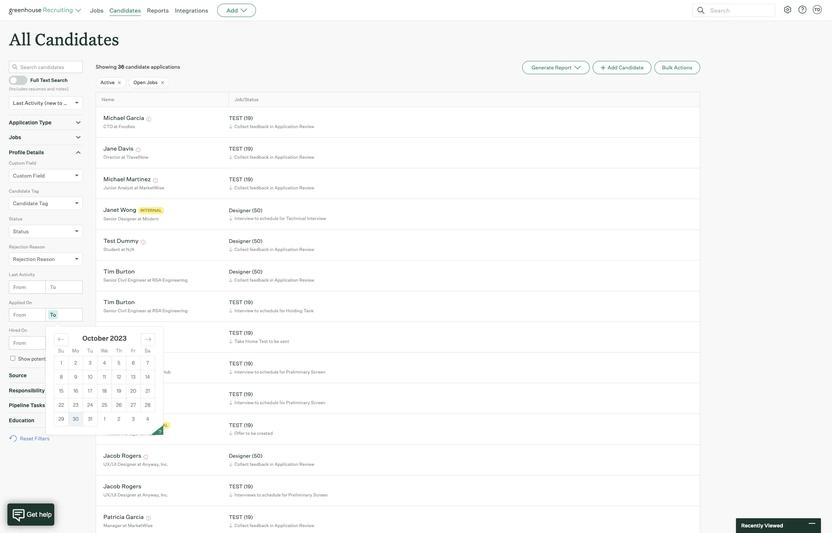 Task type: describe. For each thing, give the bounding box(es) containing it.
in for jane davis
[[270, 154, 274, 160]]

tim burton link for test
[[103, 299, 135, 307]]

applied on
[[9, 300, 32, 305]]

31
[[88, 416, 92, 422]]

16 button
[[69, 384, 83, 398]]

2 vertical spatial manager
[[103, 523, 122, 528]]

0 vertical spatial jobs
[[90, 7, 104, 14]]

applied
[[9, 300, 25, 305]]

7 button
[[141, 356, 155, 370]]

test for ux/ui designer at anyway, inc.
[[229, 484, 243, 490]]

(new
[[44, 100, 56, 106]]

1 vertical spatial custom field
[[13, 172, 45, 179]]

td button
[[813, 5, 822, 14]]

22
[[59, 402, 64, 408]]

(19) for director at travelnow
[[244, 146, 253, 152]]

michael miller sales rep at marketwise
[[103, 391, 155, 405]]

education
[[9, 417, 34, 423]]

open
[[134, 79, 146, 85]]

manager at marketwise
[[103, 523, 153, 528]]

product
[[103, 431, 120, 436]]

preliminary for jacob rogers
[[288, 492, 312, 498]]

interviews
[[234, 492, 256, 498]]

feedback for michael garcia
[[250, 124, 269, 129]]

inc. inside jacob rogers ux/ui designer at anyway, inc.
[[161, 492, 168, 498]]

(50) for jacob rogers
[[252, 453, 263, 459]]

2 jacob rogers link from the top
[[103, 483, 141, 491]]

add candidate link
[[593, 61, 651, 74]]

burton for test
[[116, 299, 135, 306]]

1 ux/ui from the top
[[103, 462, 117, 467]]

5 in from the top
[[270, 277, 274, 283]]

? button
[[151, 426, 163, 435]]

(19) for manager at marketwise
[[244, 514, 253, 521]]

15
[[59, 388, 64, 394]]

internal for test
[[146, 423, 168, 428]]

michael miller link
[[103, 391, 142, 399]]

0 horizontal spatial 4
[[103, 360, 106, 366]]

1 vertical spatial field
[[33, 172, 45, 179]]

patricia garcia has been in application review for more than 5 days image
[[145, 516, 152, 521]]

2 to from the top
[[50, 312, 56, 318]]

jane
[[103, 145, 117, 152]]

head
[[103, 369, 114, 375]]

cto at foodies
[[103, 124, 135, 129]]

Search text field
[[708, 5, 768, 16]]

generate report button
[[522, 61, 590, 74]]

30
[[73, 416, 79, 422]]

test for senior civil engineer at rsa engineering
[[229, 299, 243, 306]]

0 vertical spatial field
[[26, 160, 36, 166]]

1 anyway, from the top
[[142, 462, 160, 467]]

last activity (new to old)
[[13, 100, 73, 106]]

17 button
[[83, 384, 97, 398]]

profile
[[9, 149, 25, 155]]

wong
[[120, 206, 136, 214]]

(19) for sales rep at marketwise
[[244, 391, 253, 398]]

designer inside jacob rogers ux/ui designer at anyway, inc.
[[118, 492, 136, 498]]

rogers for jacob rogers ux/ui designer at anyway, inc.
[[122, 483, 141, 490]]

0 vertical spatial tag
[[31, 188, 39, 194]]

collect feedback in application review link for patricia garcia
[[228, 522, 316, 529]]

3 (50) from the top
[[252, 269, 263, 275]]

0 vertical spatial 4 button
[[97, 356, 112, 370]]

for for linda miller
[[279, 369, 285, 375]]

michael garcia has been in application review for more than 5 days image
[[146, 117, 152, 122]]

schedule for jacob rogers
[[262, 492, 281, 498]]

move forward to switch to the next month. image
[[144, 336, 151, 343]]

potential
[[31, 356, 51, 362]]

feedback for michael martinez
[[250, 185, 269, 191]]

tim for designer
[[103, 268, 114, 275]]

from for last
[[13, 284, 26, 290]]

anyway, inside jacob rogers ux/ui designer at anyway, inc.
[[142, 492, 160, 498]]

1 jacob rogers link from the top
[[103, 452, 141, 461]]

garcia for michael garcia
[[126, 114, 144, 122]]

1 horizontal spatial 2
[[118, 416, 120, 422]]

feedback for patricia garcia
[[250, 523, 269, 528]]

designer (50) collect feedback in application review for jacob rogers
[[229, 453, 314, 467]]

candidate
[[125, 64, 150, 70]]

collect feedback in application review link for michael martinez
[[228, 184, 316, 191]]

modern
[[143, 216, 159, 222]]

engineering for test (19)
[[162, 308, 188, 314]]

1 vertical spatial rejection reason
[[13, 256, 55, 262]]

omkar savant
[[103, 421, 143, 429]]

take
[[234, 339, 244, 344]]

0 vertical spatial candidates
[[110, 7, 141, 14]]

5 collect from the top
[[234, 277, 249, 283]]

add for add
[[226, 7, 238, 14]]

responsibility
[[9, 387, 45, 394]]

22 button
[[54, 398, 68, 412]]

test (19) take home test to be sent
[[229, 330, 289, 344]]

omkar
[[103, 421, 122, 429]]

test (19) interview to schedule for preliminary screen for linda miller
[[229, 361, 325, 375]]

test (19) interview to schedule for holding tank
[[229, 299, 314, 314]]

resumes
[[29, 86, 46, 92]]

reports link
[[147, 7, 169, 14]]

activity for last activity
[[19, 272, 35, 277]]

activity for last activity (new to old)
[[25, 100, 43, 106]]

from for hired
[[13, 340, 26, 346]]

31 button
[[83, 412, 97, 426]]

collect feedback in application review link for michael garcia
[[228, 123, 316, 130]]

29 button
[[54, 412, 68, 426]]

review for patricia garcia
[[299, 523, 314, 528]]

20
[[130, 388, 136, 394]]

0 vertical spatial candidate tag
[[9, 188, 39, 194]]

test dummy link
[[103, 237, 139, 246]]

be inside the test (19) take home test to be sent
[[274, 339, 279, 344]]

engineer for test (19)
[[128, 308, 146, 314]]

tim for test
[[103, 299, 114, 306]]

filters
[[35, 435, 50, 442]]

last for last activity
[[9, 272, 18, 277]]

michael for michael garcia
[[103, 114, 125, 122]]

test dummy has been in application review for more than 5 days image
[[140, 240, 146, 245]]

1 vertical spatial 4
[[146, 416, 149, 422]]

7
[[146, 360, 149, 366]]

1 vertical spatial reason
[[37, 256, 55, 262]]

26 button
[[112, 398, 126, 412]]

designer inside designer (50) interview to schedule for technical interview
[[229, 207, 251, 213]]

19
[[117, 388, 121, 394]]

michael martinez link
[[103, 176, 151, 184]]

details
[[26, 149, 44, 155]]

application for patricia garcia
[[275, 523, 298, 528]]

1 vertical spatial 2 button
[[112, 412, 126, 426]]

18
[[102, 388, 107, 394]]

0 vertical spatial 2 button
[[69, 356, 83, 370]]

linda miller head of marketing at designhub
[[103, 360, 171, 375]]

senior for designer (50)
[[103, 277, 117, 283]]

0 vertical spatial status
[[9, 216, 22, 222]]

18 button
[[97, 384, 112, 398]]

1 vertical spatial tag
[[39, 200, 48, 207]]

for for tim burton
[[279, 308, 285, 314]]

schedule inside designer (50) interview to schedule for technical interview
[[260, 216, 278, 221]]

interview to schedule for preliminary screen link for michael miller
[[228, 399, 327, 406]]

holding
[[286, 308, 302, 314]]

be inside test (19) offer to be created
[[251, 431, 256, 436]]

text
[[40, 77, 50, 83]]

collect feedback in application review link for jane davis
[[228, 154, 316, 161]]

2 vertical spatial marketwise
[[128, 523, 153, 528]]

21
[[146, 388, 150, 394]]

12 button
[[112, 370, 126, 384]]

1 vertical spatial jobs
[[147, 79, 158, 85]]

viewed
[[764, 523, 783, 529]]

1 vertical spatial candidate
[[9, 188, 30, 194]]

36
[[118, 64, 124, 70]]

1 vertical spatial custom
[[13, 172, 32, 179]]

to for product manager at adept
[[246, 431, 250, 436]]

test (19) interview to schedule for preliminary screen for michael miller
[[229, 391, 325, 405]]

in for patricia garcia
[[270, 523, 274, 528]]

(19) for ux/ui designer at anyway, inc.
[[244, 484, 253, 490]]

hired on
[[9, 328, 27, 333]]

0 vertical spatial marketwise
[[139, 185, 164, 191]]

to for hired on
[[50, 340, 56, 346]]

review for test dummy
[[299, 247, 314, 252]]

technical
[[286, 216, 306, 221]]

home
[[245, 339, 258, 344]]

1 vertical spatial status
[[13, 228, 29, 234]]

report
[[555, 64, 572, 71]]

n/a
[[126, 247, 134, 252]]

0 vertical spatial custom field
[[9, 160, 36, 166]]

1 vertical spatial 1 button
[[97, 412, 112, 426]]

hired
[[9, 328, 20, 333]]

type
[[39, 119, 51, 125]]

review for michael martinez
[[299, 185, 314, 191]]

janet wong link
[[103, 206, 136, 215]]

michael inside the michael miller sales rep at marketwise
[[103, 391, 125, 398]]

(19) for senior civil engineer at rsa engineering
[[244, 299, 253, 306]]

preliminary for michael miller
[[286, 400, 310, 405]]

jacob for jacob rogers
[[103, 452, 120, 460]]

test for cto at foodies
[[229, 115, 243, 121]]

review for jane davis
[[299, 154, 314, 160]]

ux/ui designer at anyway, inc.
[[103, 462, 168, 467]]

24
[[87, 402, 93, 408]]

test (19) collect feedback in application review for michael martinez
[[229, 176, 314, 191]]

preliminary for linda miller
[[286, 369, 310, 375]]

screen for jacob rogers
[[313, 492, 328, 498]]

24 button
[[83, 398, 97, 412]]

marketing
[[120, 369, 142, 375]]

11 button
[[97, 370, 112, 384]]

0 vertical spatial candidate
[[619, 64, 644, 71]]

rejection reason element
[[9, 243, 83, 271]]

0 vertical spatial custom
[[9, 160, 25, 166]]

patricia garcia
[[103, 513, 144, 521]]

2 designer (50) collect feedback in application review from the top
[[229, 269, 314, 283]]

add button
[[217, 4, 256, 17]]

12
[[117, 374, 121, 380]]

zach brock link
[[103, 329, 135, 338]]

october 2023 region
[[46, 327, 382, 435]]

senior for test (19)
[[103, 308, 117, 314]]

jacob rogers has been in application review for more than 5 days image
[[143, 455, 149, 460]]

savant
[[123, 421, 143, 429]]

(19) for engineering manager
[[244, 330, 253, 336]]

michael martinez
[[103, 176, 151, 183]]

6 button
[[126, 356, 140, 370]]

civil for test (19)
[[118, 308, 127, 314]]

student
[[103, 247, 120, 252]]

to for senior civil engineer at rsa engineering
[[255, 308, 259, 314]]

jane davis has been in application review for more than 5 days image
[[135, 148, 141, 152]]

internal for designer
[[140, 208, 162, 213]]

26
[[116, 402, 122, 408]]

20 button
[[126, 384, 140, 398]]

test (19) collect feedback in application review for patricia garcia
[[229, 514, 314, 528]]

0 vertical spatial reason
[[29, 244, 45, 250]]

rsa for test (19)
[[152, 308, 161, 314]]

travelnow
[[126, 154, 148, 160]]

generate
[[532, 64, 554, 71]]

1 vertical spatial manager
[[121, 431, 139, 436]]

application for test dummy
[[275, 247, 298, 252]]



Task type: locate. For each thing, give the bounding box(es) containing it.
(19) for product manager at adept
[[244, 422, 253, 428]]

application for michael martinez
[[275, 185, 298, 191]]

7 collect feedback in application review link from the top
[[228, 522, 316, 529]]

jobs left "candidates" link at the left of the page
[[90, 7, 104, 14]]

candidates down jobs link
[[35, 28, 119, 50]]

5 feedback from the top
[[250, 277, 269, 283]]

0 vertical spatial rejection reason
[[9, 244, 45, 250]]

last activity
[[9, 272, 35, 277]]

3 michael from the top
[[103, 391, 125, 398]]

test up the student
[[103, 237, 115, 245]]

8 test from the top
[[229, 422, 243, 428]]

1 vertical spatial inc.
[[161, 492, 168, 498]]

schedule right interviews on the bottom left
[[262, 492, 281, 498]]

showing 36 candidate applications
[[96, 64, 180, 70]]

0 vertical spatial ux/ui
[[103, 462, 117, 467]]

to for senior designer at modern
[[255, 216, 259, 221]]

(50) inside designer (50) interview to schedule for technical interview
[[252, 207, 263, 213]]

0 vertical spatial inc.
[[161, 462, 168, 467]]

1 jacob from the top
[[103, 452, 120, 460]]

2 vertical spatial candidate
[[13, 200, 38, 207]]

2 jacob from the top
[[103, 483, 120, 490]]

for inside test (19) interview to schedule for holding tank
[[279, 308, 285, 314]]

schedule for linda miller
[[260, 369, 278, 375]]

tim burton link down student at n/a
[[103, 268, 135, 276]]

schedule down take home test to be sent link
[[260, 369, 278, 375]]

1 vertical spatial burton
[[116, 299, 135, 306]]

to for ux/ui designer at anyway, inc.
[[257, 492, 261, 498]]

0 horizontal spatial jobs
[[9, 134, 21, 140]]

michael up junior
[[103, 176, 125, 183]]

michael up the cto at foodies
[[103, 114, 125, 122]]

engineer down 'n/a'
[[128, 277, 146, 283]]

candidate tag up status element
[[13, 200, 48, 207]]

2 inc. from the top
[[161, 492, 168, 498]]

candidate reports are now available! apply filters and select "view in app" element
[[522, 61, 590, 74]]

for for michael miller
[[279, 400, 285, 405]]

1 vertical spatial on
[[21, 328, 27, 333]]

3 feedback from the top
[[250, 185, 269, 191]]

(19) inside the test (19) take home test to be sent
[[244, 330, 253, 336]]

0 vertical spatial preliminary
[[286, 369, 310, 375]]

0 vertical spatial test
[[103, 237, 115, 245]]

marketwise down the patricia garcia has been in application review for more than 5 days icon
[[128, 523, 153, 528]]

su
[[58, 348, 64, 354]]

0 vertical spatial garcia
[[126, 114, 144, 122]]

8 button
[[54, 370, 68, 384]]

open jobs
[[134, 79, 158, 85]]

candidate left bulk
[[619, 64, 644, 71]]

candidate up status element
[[13, 200, 38, 207]]

schedule left technical
[[260, 216, 278, 221]]

be left sent in the bottom left of the page
[[274, 339, 279, 344]]

1 vertical spatial designer (50) collect feedback in application review
[[229, 269, 314, 283]]

interview inside test (19) interview to schedule for holding tank
[[234, 308, 254, 314]]

ux/ui inside jacob rogers ux/ui designer at anyway, inc.
[[103, 492, 117, 498]]

14 button
[[141, 370, 155, 384]]

2 civil from the top
[[118, 308, 127, 314]]

0 vertical spatial senior
[[103, 216, 117, 222]]

1 test from the top
[[229, 115, 243, 121]]

test
[[103, 237, 115, 245], [259, 339, 268, 344]]

interview
[[234, 216, 254, 221], [307, 216, 326, 221], [234, 308, 254, 314], [234, 369, 254, 375], [234, 400, 254, 405]]

(50) for janet wong
[[252, 207, 263, 213]]

(19) inside test (19) interview to schedule for holding tank
[[244, 299, 253, 306]]

28 button
[[141, 398, 155, 412]]

3 in from the top
[[270, 185, 274, 191]]

1 down the su
[[60, 360, 62, 366]]

1 vertical spatial candidate tag
[[13, 200, 48, 207]]

interview to schedule for preliminary screen link down sent in the bottom left of the page
[[228, 369, 327, 376]]

3 down the 27 'button'
[[132, 416, 135, 422]]

2 vertical spatial from
[[13, 340, 26, 346]]

2 in from the top
[[270, 154, 274, 160]]

jacob inside jacob rogers ux/ui designer at anyway, inc.
[[103, 483, 120, 490]]

0 vertical spatial last
[[13, 100, 24, 106]]

6
[[132, 360, 135, 366]]

review for michael garcia
[[299, 124, 314, 129]]

engineering inside zach brock engineering manager
[[103, 339, 129, 344]]

?
[[159, 429, 161, 435]]

3 test (19) collect feedback in application review from the top
[[229, 176, 314, 191]]

2 interview to schedule for preliminary screen link from the top
[[228, 399, 327, 406]]

1 tim burton link from the top
[[103, 268, 135, 276]]

fr
[[131, 348, 135, 354]]

configure image
[[783, 5, 792, 14]]

2 vertical spatial senior
[[103, 308, 117, 314]]

1 vertical spatial tim burton senior civil engineer at rsa engineering
[[103, 299, 188, 314]]

0 vertical spatial designer (50) collect feedback in application review
[[229, 238, 314, 252]]

to for sales rep at marketwise
[[255, 400, 259, 405]]

4 down the 28 button
[[146, 416, 149, 422]]

1 rsa from the top
[[152, 277, 161, 283]]

4 up head
[[103, 360, 106, 366]]

0 vertical spatial interview to schedule for preliminary screen link
[[228, 369, 327, 376]]

marketwise inside the michael miller sales rep at marketwise
[[130, 400, 155, 405]]

1 in from the top
[[270, 124, 274, 129]]

screen inside test (19) interviews to schedule for preliminary screen
[[313, 492, 328, 498]]

miller for michael miller
[[126, 391, 142, 398]]

5 collect feedback in application review link from the top
[[228, 277, 316, 284]]

activity down the rejection reason element
[[19, 272, 35, 277]]

Search candidates field
[[9, 61, 83, 73]]

collect feedback in application review link for jacob rogers
[[228, 461, 316, 468]]

1 vertical spatial internal
[[146, 423, 168, 428]]

1 horizontal spatial 1
[[104, 416, 105, 422]]

7 in from the top
[[270, 523, 274, 528]]

2 michael from the top
[[103, 176, 125, 183]]

1 vertical spatial civil
[[118, 308, 127, 314]]

1 vertical spatial anyway,
[[142, 492, 160, 498]]

0 vertical spatial screen
[[311, 369, 325, 375]]

2 down mo at the bottom left
[[74, 360, 77, 366]]

for inside designer (50) interview to schedule for technical interview
[[279, 216, 285, 221]]

generate report
[[532, 64, 572, 71]]

1 engineer from the top
[[128, 277, 146, 283]]

Show potential duplicates checkbox
[[10, 356, 15, 361]]

0 vertical spatial jacob
[[103, 452, 120, 460]]

tim burton link
[[103, 268, 135, 276], [103, 299, 135, 307]]

17
[[88, 388, 92, 394]]

designhub
[[148, 369, 171, 375]]

1 vertical spatial rejection
[[13, 256, 36, 262]]

test (19) collect feedback in application review for michael garcia
[[229, 115, 314, 129]]

28
[[145, 402, 151, 408]]

2 button down mo at the bottom left
[[69, 356, 83, 370]]

status element
[[9, 215, 83, 243]]

to for last activity
[[50, 284, 56, 290]]

9 (19) from the top
[[244, 484, 253, 490]]

on for hired on
[[21, 328, 27, 333]]

1 down 25 button
[[104, 416, 105, 422]]

last activity (new to old) option
[[13, 100, 73, 106]]

test for product manager at adept
[[229, 422, 243, 428]]

from for applied
[[13, 312, 26, 318]]

(19) for junior analyst at marketwise
[[244, 176, 253, 183]]

candidate tag element
[[9, 187, 83, 215]]

15 button
[[54, 384, 68, 398]]

1 button down the su
[[54, 356, 68, 370]]

collect feedback in application review link for test dummy
[[228, 246, 316, 253]]

5 test from the top
[[229, 330, 243, 336]]

jacob for jacob rogers ux/ui designer at anyway, inc.
[[103, 483, 120, 490]]

0 vertical spatial rsa
[[152, 277, 161, 283]]

to inside test (19) offer to be created
[[246, 431, 250, 436]]

civil down student at n/a
[[118, 277, 127, 283]]

1 horizontal spatial test
[[259, 339, 268, 344]]

1 vertical spatial activity
[[19, 272, 35, 277]]

feedback for jane davis
[[250, 154, 269, 160]]

1 vertical spatial miller
[[126, 391, 142, 398]]

1 review from the top
[[299, 124, 314, 129]]

on for applied on
[[26, 300, 32, 305]]

1 button down 25 button
[[97, 412, 112, 426]]

screen for michael miller
[[311, 400, 325, 405]]

in for jacob rogers
[[270, 462, 274, 467]]

4 test (19) collect feedback in application review from the top
[[229, 514, 314, 528]]

6 (19) from the top
[[244, 361, 253, 367]]

engineer up brock
[[128, 308, 146, 314]]

tim burton link up zach brock link
[[103, 299, 135, 307]]

activity
[[25, 100, 43, 106], [19, 272, 35, 277]]

1 test (19) collect feedback in application review from the top
[[229, 115, 314, 129]]

7 test from the top
[[229, 391, 243, 398]]

test for engineering manager
[[229, 330, 243, 336]]

burton for designer
[[116, 268, 135, 275]]

burton down 'n/a'
[[116, 268, 135, 275]]

jobs link
[[90, 7, 104, 14]]

2 test (19) interview to schedule for preliminary screen from the top
[[229, 391, 325, 405]]

garcia up manager at marketwise
[[126, 513, 144, 521]]

test for director at travelnow
[[229, 146, 243, 152]]

to inside the test (19) take home test to be sent
[[269, 339, 273, 344]]

test for head of marketing at designhub
[[229, 361, 243, 367]]

tag down custom field element
[[31, 188, 39, 194]]

2 review from the top
[[299, 154, 314, 160]]

sent
[[280, 339, 289, 344]]

jacob up patricia at the left of page
[[103, 483, 120, 490]]

1 horizontal spatial 3
[[132, 416, 135, 422]]

test inside test (19) interview to schedule for holding tank
[[229, 299, 243, 306]]

1 for the leftmost 1 button
[[60, 360, 62, 366]]

3 collect feedback in application review link from the top
[[228, 184, 316, 191]]

interview for michael miller
[[234, 400, 254, 405]]

2 vertical spatial to
[[50, 340, 56, 346]]

1 vertical spatial jacob
[[103, 483, 120, 490]]

custom down the profile
[[9, 160, 25, 166]]

rsa for designer (50)
[[152, 277, 161, 283]]

0 vertical spatial 4
[[103, 360, 106, 366]]

burton up brock
[[116, 299, 135, 306]]

manager inside zach brock engineering manager
[[130, 339, 148, 344]]

integrations link
[[175, 7, 208, 14]]

tim burton senior civil engineer at rsa engineering down 'n/a'
[[103, 268, 188, 283]]

mo
[[72, 348, 79, 354]]

full text search (includes resumes and notes)
[[9, 77, 69, 92]]

marketwise down the 21 on the left bottom of the page
[[130, 400, 155, 405]]

jacob inside jacob rogers "link"
[[103, 452, 120, 460]]

marketwise down michael martinez has been in application review for more than 5 days icon
[[139, 185, 164, 191]]

candidate tag down custom field element
[[9, 188, 39, 194]]

we
[[101, 348, 108, 354]]

to for head of marketing at designhub
[[255, 369, 259, 375]]

1 vertical spatial be
[[251, 431, 256, 436]]

for
[[279, 216, 285, 221], [279, 308, 285, 314], [279, 369, 285, 375], [279, 400, 285, 405], [282, 492, 287, 498]]

13
[[131, 374, 136, 380]]

1 designer (50) collect feedback in application review from the top
[[229, 238, 314, 252]]

2 vertical spatial jobs
[[9, 134, 21, 140]]

senior down the student
[[103, 277, 117, 283]]

1 from from the top
[[13, 284, 26, 290]]

2 collect feedback in application review link from the top
[[228, 154, 316, 161]]

activity down the resumes
[[25, 100, 43, 106]]

6 review from the top
[[299, 462, 314, 467]]

0 vertical spatial engineer
[[128, 277, 146, 283]]

1 to from the top
[[50, 284, 56, 290]]

adept
[[145, 431, 158, 436]]

integrations
[[175, 7, 208, 14]]

(includes
[[9, 86, 28, 92]]

reset filters
[[20, 435, 50, 442]]

collect for michael garcia
[[234, 124, 249, 129]]

michael for michael martinez
[[103, 176, 125, 183]]

test right home
[[259, 339, 268, 344]]

checkmark image
[[12, 77, 18, 82]]

3 down tu
[[89, 360, 92, 366]]

custom field
[[9, 160, 36, 166], [13, 172, 45, 179]]

janet
[[103, 206, 119, 214]]

last up applied
[[9, 272, 18, 277]]

tim burton senior civil engineer at rsa engineering up brock
[[103, 299, 188, 314]]

1 inc. from the top
[[161, 462, 168, 467]]

2 engineer from the top
[[128, 308, 146, 314]]

2 vertical spatial engineering
[[103, 339, 129, 344]]

anyway, down jacob rogers has been in application review for more than 5 days image
[[142, 462, 160, 467]]

analyst
[[118, 185, 133, 191]]

all candidates
[[9, 28, 119, 50]]

on right hired
[[21, 328, 27, 333]]

0 horizontal spatial 3 button
[[83, 356, 97, 370]]

test (19) collect feedback in application review for jane davis
[[229, 146, 314, 160]]

1 vertical spatial engineering
[[162, 308, 188, 314]]

9 test from the top
[[229, 484, 243, 490]]

add inside popup button
[[226, 7, 238, 14]]

4 (19) from the top
[[244, 299, 253, 306]]

application for jane davis
[[275, 154, 298, 160]]

0 vertical spatial 2
[[74, 360, 77, 366]]

linda miller link
[[103, 360, 136, 368]]

10 (19) from the top
[[244, 514, 253, 521]]

2 ux/ui from the top
[[103, 492, 117, 498]]

2 burton from the top
[[116, 299, 135, 306]]

collect for michael martinez
[[234, 185, 249, 191]]

5 review from the top
[[299, 277, 314, 283]]

rejection reason down status element
[[9, 244, 45, 250]]

designer (50) collect feedback in application review for test dummy
[[229, 238, 314, 252]]

civil up brock
[[118, 308, 127, 314]]

preliminary inside test (19) interviews to schedule for preliminary screen
[[288, 492, 312, 498]]

0 horizontal spatial 1 button
[[54, 356, 68, 370]]

october 2023
[[82, 334, 127, 342]]

6 in from the top
[[270, 462, 274, 467]]

4 test from the top
[[229, 299, 243, 306]]

0 vertical spatial internal
[[140, 208, 162, 213]]

to inside designer (50) interview to schedule for technical interview
[[255, 216, 259, 221]]

3 designer (50) collect feedback in application review from the top
[[229, 453, 314, 467]]

tag up status element
[[39, 200, 48, 207]]

3 collect from the top
[[234, 185, 249, 191]]

schedule
[[260, 216, 278, 221], [260, 308, 278, 314], [260, 369, 278, 375], [260, 400, 278, 405], [262, 492, 281, 498]]

4 collect feedback in application review link from the top
[[228, 246, 316, 253]]

at inside jacob rogers ux/ui designer at anyway, inc.
[[137, 492, 141, 498]]

(19) inside test (19) interviews to schedule for preliminary screen
[[244, 484, 253, 490]]

1 vertical spatial 3
[[132, 416, 135, 422]]

rogers inside jacob rogers ux/ui designer at anyway, inc.
[[122, 483, 141, 490]]

0 vertical spatial manager
[[130, 339, 148, 344]]

0 vertical spatial to
[[50, 284, 56, 290]]

candidate down custom field element
[[9, 188, 30, 194]]

1 tim burton senior civil engineer at rsa engineering from the top
[[103, 268, 188, 283]]

garcia up foodies
[[126, 114, 144, 122]]

1 interview to schedule for preliminary screen link from the top
[[228, 369, 327, 376]]

sa
[[145, 348, 150, 354]]

(19)
[[244, 115, 253, 121], [244, 146, 253, 152], [244, 176, 253, 183], [244, 299, 253, 306], [244, 330, 253, 336], [244, 361, 253, 367], [244, 391, 253, 398], [244, 422, 253, 428], [244, 484, 253, 490], [244, 514, 253, 521]]

interview to schedule for preliminary screen link for linda miller
[[228, 369, 327, 376]]

miller
[[120, 360, 136, 367], [126, 391, 142, 398]]

jacob rogers
[[103, 452, 141, 460]]

interviews to schedule for preliminary screen link
[[228, 492, 330, 499]]

miller for linda miller
[[120, 360, 136, 367]]

rogers down 'ux/ui designer at anyway, inc.'
[[122, 483, 141, 490]]

miller up the 27 'button'
[[126, 391, 142, 398]]

old)
[[64, 100, 73, 106]]

rogers up 'ux/ui designer at anyway, inc.'
[[122, 452, 141, 460]]

garcia for patricia garcia
[[126, 513, 144, 521]]

for inside test (19) interviews to schedule for preliminary screen
[[282, 492, 287, 498]]

collect feedback in application review link
[[228, 123, 316, 130], [228, 154, 316, 161], [228, 184, 316, 191], [228, 246, 316, 253], [228, 277, 316, 284], [228, 461, 316, 468], [228, 522, 316, 529]]

jacob rogers link up 'ux/ui designer at anyway, inc.'
[[103, 452, 141, 461]]

1 horizontal spatial 4 button
[[141, 412, 155, 426]]

8 (19) from the top
[[244, 422, 253, 428]]

2 senior from the top
[[103, 277, 117, 283]]

2 feedback from the top
[[250, 154, 269, 160]]

1 vertical spatial rsa
[[152, 308, 161, 314]]

0 vertical spatial add
[[226, 7, 238, 14]]

product manager at adept
[[103, 431, 158, 436]]

0 vertical spatial michael
[[103, 114, 125, 122]]

5 (19) from the top
[[244, 330, 253, 336]]

2 horizontal spatial jobs
[[147, 79, 158, 85]]

ux/ui down jacob rogers
[[103, 462, 117, 467]]

2 collect from the top
[[234, 154, 249, 160]]

4 button down the 28 button
[[141, 412, 155, 426]]

interview to schedule for holding tank link
[[228, 307, 316, 314]]

0 vertical spatial miller
[[120, 360, 136, 367]]

civil for designer (50)
[[118, 277, 127, 283]]

be left the created
[[251, 431, 256, 436]]

4 feedback from the top
[[250, 247, 269, 252]]

test
[[229, 115, 243, 121], [229, 146, 243, 152], [229, 176, 243, 183], [229, 299, 243, 306], [229, 330, 243, 336], [229, 361, 243, 367], [229, 391, 243, 398], [229, 422, 243, 428], [229, 484, 243, 490], [229, 514, 243, 521]]

0 horizontal spatial be
[[251, 431, 256, 436]]

tim burton senior civil engineer at rsa engineering
[[103, 268, 188, 283], [103, 299, 188, 314]]

10 test from the top
[[229, 514, 243, 521]]

2 vertical spatial preliminary
[[288, 492, 312, 498]]

from down hired on
[[13, 340, 26, 346]]

4 (50) from the top
[[252, 453, 263, 459]]

6 feedback from the top
[[250, 462, 269, 467]]

miller up marketing
[[120, 360, 136, 367]]

0 vertical spatial 1
[[60, 360, 62, 366]]

designer (50) collect feedback in application review up test (19) interview to schedule for holding tank on the bottom left of the page
[[229, 269, 314, 283]]

status up the rejection reason element
[[13, 228, 29, 234]]

screen
[[311, 369, 325, 375], [311, 400, 325, 405], [313, 492, 328, 498]]

senior up the zach
[[103, 308, 117, 314]]

3 button down tu
[[83, 356, 97, 370]]

cto
[[103, 124, 113, 129]]

custom field element
[[9, 160, 83, 187]]

2 rogers from the top
[[122, 483, 141, 490]]

reports
[[147, 7, 169, 14]]

designer (50) collect feedback in application review down the created
[[229, 453, 314, 467]]

1 horizontal spatial 3 button
[[126, 412, 141, 426]]

interview to schedule for preliminary screen link
[[228, 369, 327, 376], [228, 399, 327, 406]]

in
[[270, 124, 274, 129], [270, 154, 274, 160], [270, 185, 274, 191], [270, 247, 274, 252], [270, 277, 274, 283], [270, 462, 274, 467], [270, 523, 274, 528]]

7 (19) from the top
[[244, 391, 253, 398]]

2 rsa from the top
[[152, 308, 161, 314]]

collect for jacob rogers
[[234, 462, 249, 467]]

1 tim from the top
[[103, 268, 114, 275]]

tim up the zach
[[103, 299, 114, 306]]

2 test (19) collect feedback in application review from the top
[[229, 146, 314, 160]]

senior down janet
[[103, 216, 117, 222]]

custom down profile details
[[13, 172, 32, 179]]

2 (50) from the top
[[252, 238, 263, 244]]

jobs right open
[[147, 79, 158, 85]]

engineer
[[128, 277, 146, 283], [128, 308, 146, 314]]

1 collect feedback in application review link from the top
[[228, 123, 316, 130]]

rejection reason up last activity
[[13, 256, 55, 262]]

test inside test (19) offer to be created
[[229, 422, 243, 428]]

1 vertical spatial rogers
[[122, 483, 141, 490]]

2 down 26 button
[[118, 416, 120, 422]]

3
[[89, 360, 92, 366], [132, 416, 135, 422]]

rogers for jacob rogers
[[122, 452, 141, 460]]

at inside linda miller head of marketing at designhub
[[142, 369, 147, 375]]

1 vertical spatial michael
[[103, 176, 125, 183]]

tu
[[87, 348, 93, 354]]

application for michael garcia
[[275, 124, 298, 129]]

foodies
[[119, 124, 135, 129]]

linda
[[103, 360, 119, 367]]

1 vertical spatial test
[[259, 339, 268, 344]]

feedback for test dummy
[[250, 247, 269, 252]]

1 vertical spatial screen
[[311, 400, 325, 405]]

0 vertical spatial civil
[[118, 277, 127, 283]]

tim burton link for designer
[[103, 268, 135, 276]]

source
[[9, 372, 27, 379]]

0 horizontal spatial add
[[226, 7, 238, 14]]

garcia inside 'link'
[[126, 114, 144, 122]]

from down applied on
[[13, 312, 26, 318]]

6 collect feedback in application review link from the top
[[228, 461, 316, 468]]

full
[[30, 77, 39, 83]]

0 vertical spatial tim burton senior civil engineer at rsa engineering
[[103, 268, 188, 283]]

2 tim burton senior civil engineer at rsa engineering from the top
[[103, 299, 188, 314]]

at inside the michael miller sales rep at marketwise
[[125, 400, 129, 405]]

0 horizontal spatial 1
[[60, 360, 62, 366]]

miller inside the michael miller sales rep at marketwise
[[126, 391, 142, 398]]

4 review from the top
[[299, 247, 314, 252]]

3 senior from the top
[[103, 308, 117, 314]]

1 button
[[54, 356, 68, 370], [97, 412, 112, 426]]

3 (19) from the top
[[244, 176, 253, 183]]

2 anyway, from the top
[[142, 492, 160, 498]]

2 tim burton link from the top
[[103, 299, 135, 307]]

test for manager at marketwise
[[229, 514, 243, 521]]

test for junior analyst at marketwise
[[229, 176, 243, 183]]

test inside the test (19) take home test to be sent
[[229, 330, 243, 336]]

to inside test (19) interview to schedule for holding tank
[[255, 308, 259, 314]]

9
[[74, 374, 77, 380]]

2 tim from the top
[[103, 299, 114, 306]]

0 vertical spatial tim
[[103, 268, 114, 275]]

internal up ?
[[146, 423, 168, 428]]

2 vertical spatial michael
[[103, 391, 125, 398]]

designer (50) collect feedback in application review
[[229, 238, 314, 252], [229, 269, 314, 283], [229, 453, 314, 467]]

review
[[299, 124, 314, 129], [299, 154, 314, 160], [299, 185, 314, 191], [299, 247, 314, 252], [299, 277, 314, 283], [299, 462, 314, 467], [299, 523, 314, 528]]

1 rogers from the top
[[122, 452, 141, 460]]

5 button
[[112, 356, 126, 370]]

michael up sales on the bottom of page
[[103, 391, 125, 398]]

16
[[73, 388, 78, 394]]

patricia garcia link
[[103, 513, 144, 522]]

4 button down we
[[97, 356, 112, 370]]

3 button down the 27 'button'
[[126, 412, 141, 426]]

2 button down 26 button
[[112, 412, 126, 426]]

last for last activity (new to old)
[[13, 100, 24, 106]]

test inside test (19) interviews to schedule for preliminary screen
[[229, 484, 243, 490]]

greenhouse recruiting image
[[9, 6, 75, 15]]

2 button
[[69, 356, 83, 370], [112, 412, 126, 426]]

last down (includes on the left top of page
[[13, 100, 24, 106]]

1 vertical spatial candidates
[[35, 28, 119, 50]]

showing
[[96, 64, 117, 70]]

1 vertical spatial 3 button
[[126, 412, 141, 426]]

jacob rogers link down 'ux/ui designer at anyway, inc.'
[[103, 483, 141, 491]]

4 in from the top
[[270, 247, 274, 252]]

designer (50) collect feedback in application review down interview to schedule for technical interview "link"
[[229, 238, 314, 252]]

jacob down the product at the left bottom
[[103, 452, 120, 460]]

schedule for michael miller
[[260, 400, 278, 405]]

collect for patricia garcia
[[234, 523, 249, 528]]

2 (19) from the top
[[244, 146, 253, 152]]

collect for test dummy
[[234, 247, 249, 252]]

0 vertical spatial rejection
[[9, 244, 28, 250]]

7 review from the top
[[299, 523, 314, 528]]

1 collect from the top
[[234, 124, 249, 129]]

1 (19) from the top
[[244, 115, 253, 121]]

test (19) interview to schedule for preliminary screen
[[229, 361, 325, 375], [229, 391, 325, 405]]

notes)
[[56, 86, 69, 92]]

from down last activity
[[13, 284, 26, 290]]

candidate tag
[[9, 188, 39, 194], [13, 200, 48, 207]]

show
[[18, 356, 30, 362]]

schedule up the created
[[260, 400, 278, 405]]

schedule inside test (19) interviews to schedule for preliminary screen
[[262, 492, 281, 498]]

5
[[117, 360, 120, 366]]

6 test from the top
[[229, 361, 243, 367]]

manager up fr
[[130, 339, 148, 344]]

to inside test (19) interviews to schedule for preliminary screen
[[257, 492, 261, 498]]

manager down savant
[[121, 431, 139, 436]]

engineering for designer (50)
[[162, 277, 188, 283]]

(19) for head of marketing at designhub
[[244, 361, 253, 367]]

tim down the student
[[103, 268, 114, 275]]

interview to schedule for preliminary screen link up the created
[[228, 399, 327, 406]]

manager down patricia at the left of page
[[103, 523, 122, 528]]

1 vertical spatial 2
[[118, 416, 120, 422]]

0 vertical spatial tim burton link
[[103, 268, 135, 276]]

screen for linda miller
[[311, 369, 325, 375]]

(19) inside test (19) offer to be created
[[244, 422, 253, 428]]

michael inside 'link'
[[103, 114, 125, 122]]

miller inside linda miller head of marketing at designhub
[[120, 360, 136, 367]]

schedule for tim burton
[[260, 308, 278, 314]]

1 burton from the top
[[116, 268, 135, 275]]

0 vertical spatial 1 button
[[54, 356, 68, 370]]

1 vertical spatial test (19) interview to schedule for preliminary screen
[[229, 391, 325, 405]]

schedule inside test (19) interview to schedule for holding tank
[[260, 308, 278, 314]]

anyway,
[[142, 462, 160, 467], [142, 492, 160, 498]]

field
[[26, 160, 36, 166], [33, 172, 45, 179]]

anyway, up the patricia garcia has been in application review for more than 5 days icon
[[142, 492, 160, 498]]

1 civil from the top
[[118, 277, 127, 283]]

in for test dummy
[[270, 247, 274, 252]]

jobs up the profile
[[9, 134, 21, 140]]

1 test (19) interview to schedule for preliminary screen from the top
[[229, 361, 325, 375]]

0 horizontal spatial test
[[103, 237, 115, 245]]

schedule left holding
[[260, 308, 278, 314]]

status down candidate tag element
[[9, 216, 22, 222]]

1 vertical spatial 1
[[104, 416, 105, 422]]

feedback for jacob rogers
[[250, 462, 269, 467]]

3 review from the top
[[299, 185, 314, 191]]

move backward to switch to the previous month. image
[[58, 336, 65, 343]]

test inside the test (19) take home test to be sent
[[259, 339, 268, 344]]

on right applied
[[26, 300, 32, 305]]

tim burton senior civil engineer at rsa engineering for designer
[[103, 268, 188, 283]]

3 to from the top
[[50, 340, 56, 346]]

1 vertical spatial 4 button
[[141, 412, 155, 426]]

0 vertical spatial on
[[26, 300, 32, 305]]

1 vertical spatial marketwise
[[130, 400, 155, 405]]

engineering
[[162, 277, 188, 283], [162, 308, 188, 314], [103, 339, 129, 344]]

interview for tim burton
[[234, 308, 254, 314]]

review for jacob rogers
[[299, 462, 314, 467]]

1 michael from the top
[[103, 114, 125, 122]]

michael garcia link
[[103, 114, 144, 123]]

michael martinez has been in application review for more than 5 days image
[[152, 179, 159, 183]]

in for michael garcia
[[270, 124, 274, 129]]

4 collect from the top
[[234, 247, 249, 252]]

candidates right jobs link
[[110, 7, 141, 14]]

1 senior from the top
[[103, 216, 117, 222]]

patricia
[[103, 513, 125, 521]]

2 test from the top
[[229, 146, 243, 152]]

0 vertical spatial engineering
[[162, 277, 188, 283]]

1 vertical spatial add
[[608, 64, 618, 71]]

internal up modern
[[140, 208, 162, 213]]

0 vertical spatial from
[[13, 284, 26, 290]]

brock
[[119, 329, 135, 337]]

1 horizontal spatial add
[[608, 64, 618, 71]]

0 horizontal spatial 3
[[89, 360, 92, 366]]

3 test from the top
[[229, 176, 243, 183]]

0 horizontal spatial 2 button
[[69, 356, 83, 370]]

1 (50) from the top
[[252, 207, 263, 213]]

3 button
[[83, 356, 97, 370], [126, 412, 141, 426]]

collect for jane davis
[[234, 154, 249, 160]]

ux/ui up patricia at the left of page
[[103, 492, 117, 498]]



Task type: vqa. For each thing, say whether or not it's contained in the screenshot.


